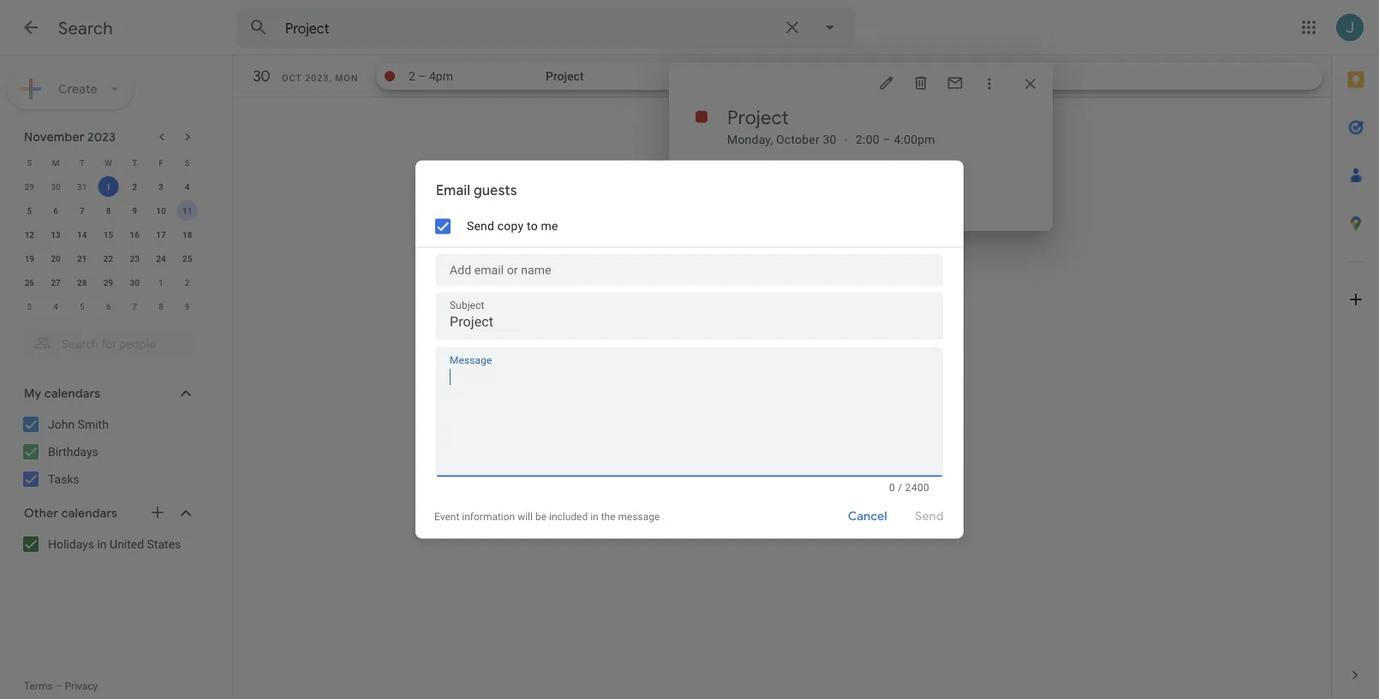 Task type: describe. For each thing, give the bounding box(es) containing it.
november 2023
[[24, 129, 116, 145]]

be
[[535, 511, 547, 523]]

28
[[77, 278, 87, 288]]

19 element
[[19, 248, 40, 269]]

december 4 element
[[45, 296, 66, 317]]

10
[[156, 206, 166, 216]]

terms – privacy
[[24, 681, 98, 693]]

2 t from the left
[[132, 158, 137, 168]]

– for privacy
[[55, 681, 62, 693]]

2:00
[[856, 132, 880, 146]]

mon
[[335, 73, 358, 84]]

message
[[618, 511, 660, 523]]

Add email or name text field
[[450, 255, 930, 286]]

search heading
[[58, 17, 113, 39]]

25
[[182, 254, 192, 264]]

⋅
[[844, 132, 849, 146]]

4 inside december 4 "element"
[[53, 302, 58, 312]]

send copy to me
[[467, 219, 558, 233]]

18 element
[[177, 224, 198, 245]]

to
[[527, 219, 538, 233]]

1 for december 1 element at the left of the page
[[159, 278, 163, 288]]

,
[[329, 73, 332, 84]]

0 vertical spatial 7
[[80, 206, 84, 216]]

– for 4pm
[[418, 69, 426, 83]]

2 s from the left
[[185, 158, 190, 168]]

24 element
[[151, 248, 171, 269]]

tasks
[[48, 472, 79, 487]]

12
[[25, 230, 34, 240]]

december 9 element
[[177, 296, 198, 317]]

december 1 element
[[151, 272, 171, 293]]

row containing 19
[[16, 247, 200, 271]]

oct 2023 , mon
[[282, 73, 358, 84]]

20
[[51, 254, 61, 264]]

email guests dialog
[[415, 161, 964, 539]]

16
[[130, 230, 140, 240]]

1 vertical spatial 2
[[132, 182, 137, 192]]

22 element
[[98, 248, 119, 269]]

10 element
[[151, 200, 171, 221]]

15 element
[[98, 224, 119, 245]]

26 element
[[19, 272, 40, 293]]

december 7 element
[[124, 296, 145, 317]]

1 s from the left
[[27, 158, 32, 168]]

privacy
[[65, 681, 98, 693]]

1 cell
[[95, 175, 122, 199]]

19
[[25, 254, 34, 264]]

20 element
[[45, 248, 66, 269]]

26
[[25, 278, 34, 288]]

1 vertical spatial 3
[[27, 302, 32, 312]]

2 – 4pm
[[409, 69, 453, 83]]

search options image
[[813, 10, 847, 45]]

will
[[518, 511, 533, 523]]

0 vertical spatial 5
[[27, 206, 32, 216]]

project for project monday, october 30 ⋅ 2:00 – 4:00pm
[[727, 105, 789, 129]]

2023 for oct
[[305, 73, 329, 84]]

4:00pm
[[894, 132, 935, 146]]

december 8 element
[[151, 296, 171, 317]]

m
[[52, 158, 59, 168]]

1 horizontal spatial 9
[[185, 302, 190, 312]]

1 horizontal spatial 4
[[185, 182, 190, 192]]

information
[[462, 511, 515, 523]]

1 t from the left
[[79, 158, 85, 168]]

2023 for november
[[87, 129, 116, 145]]

/
[[898, 482, 903, 494]]

october 31 element
[[72, 176, 92, 197]]

november 2023 grid
[[16, 151, 200, 319]]

row group containing 29
[[16, 175, 200, 319]]

30 for october 30 element
[[51, 182, 61, 192]]

2 – 4pm cell
[[409, 63, 546, 90]]

30 link
[[246, 61, 277, 92]]

calendars for my calendars
[[44, 386, 101, 402]]

13 element
[[45, 224, 66, 245]]

search image
[[242, 10, 276, 45]]

1 vertical spatial 5
[[80, 302, 84, 312]]

event information will be included in the message
[[434, 511, 660, 523]]

my calendars list
[[3, 411, 212, 493]]

13
[[51, 230, 61, 240]]

event
[[434, 511, 459, 523]]

calendars for other calendars
[[61, 506, 117, 522]]

24
[[156, 254, 166, 264]]

0 / 2400
[[889, 482, 930, 494]]

1 for 1, today element on the top left
[[106, 182, 111, 192]]

project heading
[[727, 105, 789, 129]]

row containing 26
[[16, 271, 200, 295]]

email
[[436, 182, 470, 199]]

december 5 element
[[72, 296, 92, 317]]

2 for 2 – 4pm
[[409, 69, 415, 83]]

go back image
[[21, 17, 41, 38]]

october 29 element
[[19, 176, 40, 197]]

copy
[[498, 219, 524, 233]]

included
[[549, 511, 588, 523]]

december 2 element
[[177, 272, 198, 293]]

me
[[541, 219, 558, 233]]

14
[[77, 230, 87, 240]]

project button
[[546, 69, 584, 83]]

holidays
[[48, 538, 94, 552]]

30 element
[[124, 272, 145, 293]]

29 for october 29 element
[[25, 182, 34, 192]]



Task type: vqa. For each thing, say whether or not it's contained in the screenshot.


Task type: locate. For each thing, give the bounding box(es) containing it.
4
[[185, 182, 190, 192], [53, 302, 58, 312]]

1 vertical spatial 4
[[53, 302, 58, 312]]

project for project
[[546, 69, 584, 83]]

row up 22 element
[[16, 223, 200, 247]]

email guests
[[436, 182, 517, 199]]

2 horizontal spatial 2
[[409, 69, 415, 83]]

30 for '30' element
[[130, 278, 140, 288]]

0 horizontal spatial 29
[[25, 182, 34, 192]]

0 vertical spatial 2023
[[305, 73, 329, 84]]

row up 'december 6' element
[[16, 271, 200, 295]]

11
[[182, 206, 192, 216]]

None text field
[[450, 310, 930, 334]]

11 cell
[[174, 199, 200, 223]]

row up 1, today element on the top left
[[16, 151, 200, 175]]

the
[[601, 511, 616, 523]]

1 vertical spatial 8
[[159, 302, 163, 312]]

email event details image
[[947, 75, 964, 92]]

row containing 5
[[16, 199, 200, 223]]

29 element
[[98, 272, 119, 293]]

cancel
[[848, 509, 887, 525]]

17 element
[[151, 224, 171, 245]]

t up october 31 element
[[79, 158, 85, 168]]

smith
[[78, 418, 109, 432]]

0 vertical spatial 4
[[185, 182, 190, 192]]

9 down december 2 element
[[185, 302, 190, 312]]

None search field
[[236, 7, 855, 48]]

2 row from the top
[[16, 175, 200, 199]]

row containing 3
[[16, 295, 200, 319]]

october 30 element
[[45, 176, 66, 197]]

0 vertical spatial –
[[418, 69, 426, 83]]

2 vertical spatial 2
[[185, 278, 190, 288]]

0 horizontal spatial project
[[546, 69, 584, 83]]

send
[[467, 219, 494, 233]]

2 for december 2 element
[[185, 278, 190, 288]]

my calendars
[[24, 386, 101, 402]]

0 vertical spatial 6
[[53, 206, 58, 216]]

8 inside december 8 element
[[159, 302, 163, 312]]

29
[[25, 182, 34, 192], [103, 278, 113, 288]]

delete event image
[[912, 75, 930, 92]]

1 vertical spatial 7
[[132, 302, 137, 312]]

30 left ⋅
[[823, 132, 837, 146]]

23
[[130, 254, 140, 264]]

30 left the oct
[[252, 66, 269, 86]]

other calendars button
[[3, 500, 212, 528]]

30 for 30 link
[[252, 66, 269, 86]]

s up october 29 element
[[27, 158, 32, 168]]

7 row from the top
[[16, 295, 200, 319]]

1 down w
[[106, 182, 111, 192]]

terms
[[24, 681, 53, 693]]

1 vertical spatial 1
[[159, 278, 163, 288]]

calendars
[[44, 386, 101, 402], [61, 506, 117, 522]]

4 up 11 element
[[185, 182, 190, 192]]

0 horizontal spatial 4
[[53, 302, 58, 312]]

none text field inside email guests 'dialog'
[[450, 310, 930, 334]]

2
[[409, 69, 415, 83], [132, 182, 137, 192], [185, 278, 190, 288]]

6
[[53, 206, 58, 216], [106, 302, 111, 312]]

1
[[106, 182, 111, 192], [159, 278, 163, 288]]

0 vertical spatial 2
[[409, 69, 415, 83]]

december 3 element
[[19, 296, 40, 317]]

14 element
[[72, 224, 92, 245]]

3
[[159, 182, 163, 192], [27, 302, 32, 312]]

my
[[24, 386, 41, 402]]

0 horizontal spatial 6
[[53, 206, 58, 216]]

28 element
[[72, 272, 92, 293]]

3 row from the top
[[16, 199, 200, 223]]

11 element
[[177, 200, 198, 221]]

6 down october 30 element
[[53, 206, 58, 216]]

search
[[58, 17, 113, 39]]

29 down 22
[[103, 278, 113, 288]]

0 vertical spatial project
[[546, 69, 584, 83]]

0 vertical spatial 9
[[132, 206, 137, 216]]

1 vertical spatial in
[[97, 538, 107, 552]]

23 element
[[124, 248, 145, 269]]

row down w
[[16, 175, 200, 199]]

3 up 10 element
[[159, 182, 163, 192]]

15
[[103, 230, 113, 240]]

2023 inside 30 row
[[305, 73, 329, 84]]

in
[[590, 511, 599, 523], [97, 538, 107, 552]]

terms link
[[24, 681, 53, 693]]

2023 up w
[[87, 129, 116, 145]]

t left "f"
[[132, 158, 137, 168]]

1 horizontal spatial project
[[727, 105, 789, 129]]

27 element
[[45, 272, 66, 293]]

in inside email guests 'dialog'
[[590, 511, 599, 523]]

row containing 29
[[16, 175, 200, 199]]

1 horizontal spatial 7
[[132, 302, 137, 312]]

4pm
[[429, 69, 453, 83]]

5
[[27, 206, 32, 216], [80, 302, 84, 312]]

0 horizontal spatial 9
[[132, 206, 137, 216]]

29 for 29 element
[[103, 278, 113, 288]]

s
[[27, 158, 32, 168], [185, 158, 190, 168]]

30 inside row
[[252, 66, 269, 86]]

0 horizontal spatial s
[[27, 158, 32, 168]]

0 vertical spatial 1
[[106, 182, 111, 192]]

1 down 24 element
[[159, 278, 163, 288]]

0 horizontal spatial 2
[[132, 182, 137, 192]]

0 vertical spatial calendars
[[44, 386, 101, 402]]

16 element
[[124, 224, 145, 245]]

1 horizontal spatial 8
[[159, 302, 163, 312]]

0 horizontal spatial 1
[[106, 182, 111, 192]]

john smith
[[48, 418, 109, 432]]

4 down 27 element
[[53, 302, 58, 312]]

1 vertical spatial 29
[[103, 278, 113, 288]]

in left "the"
[[590, 511, 599, 523]]

6 row from the top
[[16, 271, 200, 295]]

2023 right the oct
[[305, 73, 329, 84]]

holidays in united states
[[48, 538, 181, 552]]

other
[[24, 506, 58, 522]]

1 inside cell
[[106, 182, 111, 192]]

8 down december 1 element at the left of the page
[[159, 302, 163, 312]]

21
[[77, 254, 87, 264]]

2 horizontal spatial –
[[883, 132, 891, 146]]

1 vertical spatial 6
[[106, 302, 111, 312]]

1 horizontal spatial 2
[[185, 278, 190, 288]]

30 inside project monday, october 30 ⋅ 2:00 – 4:00pm
[[823, 132, 837, 146]]

None search field
[[0, 322, 212, 360]]

2 left 4pm
[[409, 69, 415, 83]]

row
[[16, 151, 200, 175], [16, 175, 200, 199], [16, 199, 200, 223], [16, 223, 200, 247], [16, 247, 200, 271], [16, 271, 200, 295], [16, 295, 200, 319]]

2023
[[305, 73, 329, 84], [87, 129, 116, 145]]

1 horizontal spatial 1
[[159, 278, 163, 288]]

22
[[103, 254, 113, 264]]

my calendars button
[[3, 380, 212, 408]]

calendars up 'holidays'
[[61, 506, 117, 522]]

1 horizontal spatial 6
[[106, 302, 111, 312]]

1 horizontal spatial 3
[[159, 182, 163, 192]]

none text field inside email guests 'dialog'
[[436, 367, 943, 470]]

21 element
[[72, 248, 92, 269]]

7
[[80, 206, 84, 216], [132, 302, 137, 312]]

4 row from the top
[[16, 223, 200, 247]]

6 down 29 element
[[106, 302, 111, 312]]

row group
[[16, 175, 200, 319]]

5 down october 29 element
[[27, 206, 32, 216]]

november
[[24, 129, 84, 145]]

s right "f"
[[185, 158, 190, 168]]

december 6 element
[[98, 296, 119, 317]]

0
[[889, 482, 895, 494]]

0 horizontal spatial in
[[97, 538, 107, 552]]

1 horizontal spatial 2023
[[305, 73, 329, 84]]

2 vertical spatial –
[[55, 681, 62, 693]]

18
[[182, 230, 192, 240]]

calendars up the "john smith"
[[44, 386, 101, 402]]

1 vertical spatial calendars
[[61, 506, 117, 522]]

1 row from the top
[[16, 151, 200, 175]]

united
[[110, 538, 144, 552]]

privacy link
[[65, 681, 98, 693]]

27
[[51, 278, 61, 288]]

1 horizontal spatial 29
[[103, 278, 113, 288]]

9 up 16 element in the top of the page
[[132, 206, 137, 216]]

12 element
[[19, 224, 40, 245]]

None text field
[[436, 367, 943, 470]]

project monday, october 30 ⋅ 2:00 – 4:00pm
[[727, 105, 935, 146]]

31
[[77, 182, 87, 192]]

30 down m
[[51, 182, 61, 192]]

1 vertical spatial 2023
[[87, 129, 116, 145]]

0 vertical spatial 29
[[25, 182, 34, 192]]

clear search image
[[775, 10, 810, 45]]

0 horizontal spatial 3
[[27, 302, 32, 312]]

0 horizontal spatial 7
[[80, 206, 84, 216]]

1 vertical spatial project
[[727, 105, 789, 129]]

birthdays
[[48, 445, 98, 459]]

0 horizontal spatial –
[[55, 681, 62, 693]]

2400
[[905, 482, 930, 494]]

8
[[106, 206, 111, 216], [159, 302, 163, 312]]

30 down 23
[[130, 278, 140, 288]]

5 row from the top
[[16, 247, 200, 271]]

5 down the 28 element at the top of the page
[[80, 302, 84, 312]]

2 inside cell
[[409, 69, 415, 83]]

row containing 12
[[16, 223, 200, 247]]

29 left october 30 element
[[25, 182, 34, 192]]

f
[[159, 158, 163, 168]]

1 horizontal spatial in
[[590, 511, 599, 523]]

– left 4pm
[[418, 69, 426, 83]]

tab list
[[1332, 56, 1379, 652]]

1 horizontal spatial t
[[132, 158, 137, 168]]

oct
[[282, 73, 302, 84]]

t
[[79, 158, 85, 168], [132, 158, 137, 168]]

1 horizontal spatial s
[[185, 158, 190, 168]]

0 horizontal spatial t
[[79, 158, 85, 168]]

1 vertical spatial 9
[[185, 302, 190, 312]]

– inside cell
[[418, 69, 426, 83]]

project inside 30 row
[[546, 69, 584, 83]]

row containing s
[[16, 151, 200, 175]]

0 horizontal spatial 8
[[106, 206, 111, 216]]

project
[[546, 69, 584, 83], [727, 105, 789, 129]]

monday,
[[727, 132, 773, 146]]

7 down october 31 element
[[80, 206, 84, 216]]

row down 29 element
[[16, 295, 200, 319]]

7 down '30' element
[[132, 302, 137, 312]]

3 down 26 element
[[27, 302, 32, 312]]

25 element
[[177, 248, 198, 269]]

states
[[147, 538, 181, 552]]

project inside project monday, october 30 ⋅ 2:00 – 4:00pm
[[727, 105, 789, 129]]

row up 29 element
[[16, 247, 200, 271]]

1 horizontal spatial 5
[[80, 302, 84, 312]]

8 down 1, today element on the top left
[[106, 206, 111, 216]]

other calendars
[[24, 506, 117, 522]]

1 vertical spatial –
[[883, 132, 891, 146]]

– inside project monday, october 30 ⋅ 2:00 – 4:00pm
[[883, 132, 891, 146]]

1, today element
[[98, 176, 119, 197]]

30
[[252, 66, 269, 86], [823, 132, 837, 146], [51, 182, 61, 192], [130, 278, 140, 288]]

30 row
[[234, 61, 1331, 100]]

0 vertical spatial 3
[[159, 182, 163, 192]]

john
[[48, 418, 75, 432]]

2 down the 25 element
[[185, 278, 190, 288]]

9
[[132, 206, 137, 216], [185, 302, 190, 312]]

–
[[418, 69, 426, 83], [883, 132, 891, 146], [55, 681, 62, 693]]

cancel button
[[840, 496, 895, 538]]

0 vertical spatial 8
[[106, 206, 111, 216]]

– right 2:00
[[883, 132, 891, 146]]

in left "united"
[[97, 538, 107, 552]]

0 horizontal spatial 5
[[27, 206, 32, 216]]

october
[[776, 132, 820, 146]]

– right terms link
[[55, 681, 62, 693]]

0 horizontal spatial 2023
[[87, 129, 116, 145]]

guests
[[474, 182, 517, 199]]

1 horizontal spatial –
[[418, 69, 426, 83]]

2 right 1 cell
[[132, 182, 137, 192]]

w
[[105, 158, 112, 168]]

row up 15 element
[[16, 199, 200, 223]]

0 vertical spatial in
[[590, 511, 599, 523]]

17
[[156, 230, 166, 240]]



